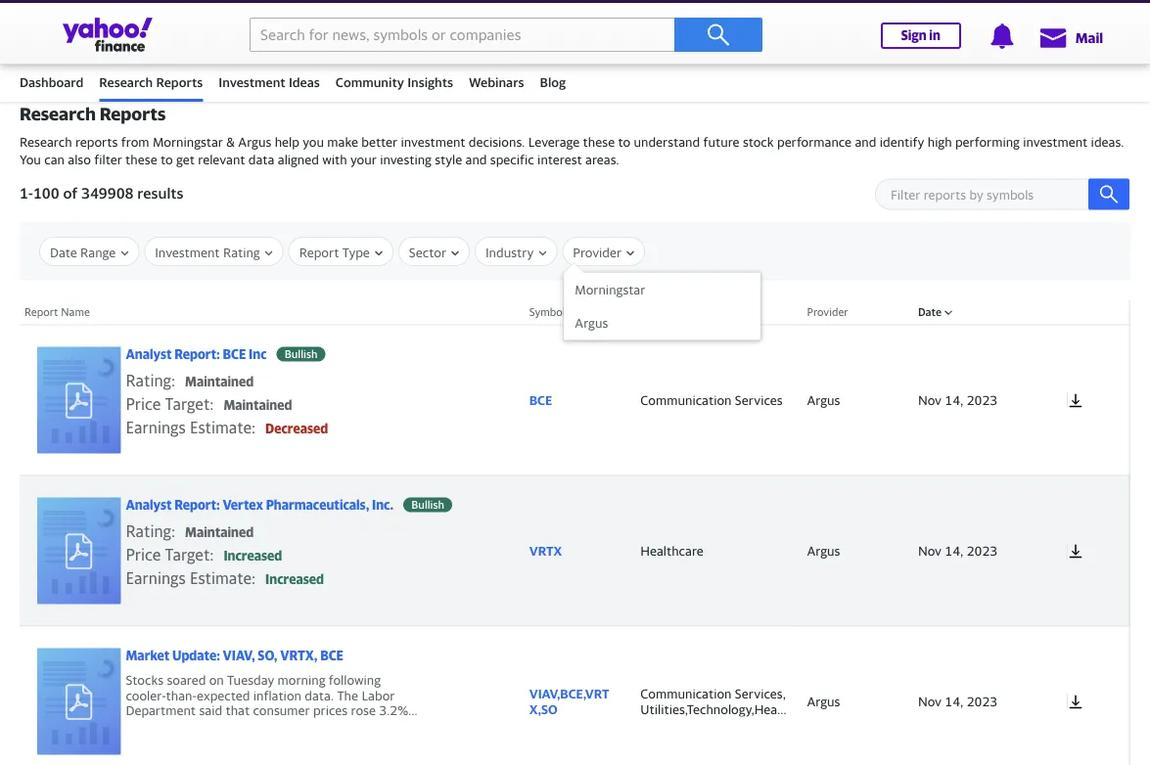 Task type: describe. For each thing, give the bounding box(es) containing it.
identify
[[880, 135, 924, 150]]

1 vertical spatial research reports
[[20, 104, 166, 125]]

14, for rating : maintained price target: maintained earnings estimate: decreased
[[945, 392, 964, 408]]

market
[[126, 648, 170, 663]]

investment inside "button"
[[155, 245, 220, 260]]

services,
[[735, 686, 786, 702]]

argus button
[[564, 306, 760, 340]]

provider element for rating : maintained price target: increased earnings estimate: increased
[[797, 476, 908, 626]]

finance home link
[[20, 22, 105, 59]]

nov 14, 2023 for rating : maintained price target: maintained earnings estimate: decreased
[[918, 392, 998, 408]]

1 vertical spatial to
[[161, 152, 173, 167]]

symbols
[[529, 306, 570, 319]]

navigation containing finance home
[[0, 17, 1150, 102]]

pharmaceuticals,
[[266, 498, 369, 513]]

yahoo finance plus
[[542, 34, 656, 49]]

report name
[[24, 306, 90, 319]]

rating : maintained price target: increased earnings estimate: increased
[[126, 522, 324, 588]]

argus for viav,bce,vrt x,so
[[807, 694, 840, 709]]

2000
[[641, 16, 672, 31]]

performing
[[955, 135, 1020, 150]]

watchlists link
[[134, 22, 197, 59]]

type
[[342, 245, 370, 260]]

investment ideas link
[[219, 66, 320, 99]]

2023 for rating : maintained price target: increased earnings estimate: increased
[[967, 543, 998, 558]]

so,
[[258, 648, 277, 663]]

plus
[[631, 34, 656, 49]]

date range button
[[50, 238, 128, 267]]

nasdaq link
[[405, 16, 449, 31]]

sign in link
[[881, 23, 961, 49]]

100
[[33, 184, 59, 202]]

date range
[[50, 245, 116, 260]]

my portfolio
[[226, 34, 301, 49]]

viav,bce,vrt x,so link
[[529, 686, 621, 717]]

dashboard link
[[20, 66, 83, 99]]

videos
[[472, 34, 512, 49]]

vrtx link
[[529, 543, 621, 559]]

1 vertical spatial maintained
[[224, 398, 292, 413]]

349908
[[81, 184, 134, 202]]

dow
[[212, 16, 238, 31]]

get
[[176, 152, 195, 167]]

3 nov from the top
[[918, 694, 942, 709]]

vertex
[[223, 498, 263, 513]]

crude oil link
[[790, 16, 844, 31]]

s&p 500
[[20, 16, 69, 31]]

update:
[[172, 648, 220, 663]]

30
[[241, 16, 257, 31]]

research inside research reports from morningstar & argus help you make better investment decisions. leverage these to understand future stock performance and identify high performing investment ideas. you can also filter these to get relevant data aligned with your investing style and specific interest areas.
[[20, 135, 72, 150]]

target: for rating : maintained price target: increased earnings estimate: increased
[[165, 546, 214, 564]]

results
[[137, 184, 184, 202]]

1 horizontal spatial to
[[618, 135, 631, 150]]

russell 2000
[[597, 16, 672, 31]]

0 vertical spatial increased
[[224, 548, 282, 564]]

yahoo
[[542, 34, 579, 49]]

investment ideas
[[219, 74, 320, 90]]

viav,bce,vrt x,so
[[529, 686, 609, 717]]

previous image
[[1082, 27, 1111, 57]]

portfolio
[[247, 34, 301, 49]]

analyst for rating : maintained price target: maintained earnings estimate: decreased
[[126, 347, 172, 362]]

morningstar button
[[564, 273, 760, 306]]

1 vertical spatial increased
[[265, 572, 324, 587]]

nov for rating : maintained price target: maintained earnings estimate: decreased
[[918, 392, 942, 408]]

better
[[362, 135, 398, 150]]

maintained for rating : maintained price target: maintained earnings estimate: decreased
[[185, 374, 254, 389]]

analyst for rating : maintained price target: increased earnings estimate: increased
[[126, 498, 172, 513]]

bullish for rating : maintained price target: increased earnings estimate: increased
[[411, 499, 444, 511]]

report
[[299, 245, 339, 260]]

analyst report: bce inc
[[126, 347, 267, 362]]

market update: viav, so, vrtx, bce image
[[37, 648, 121, 755]]

reports
[[75, 135, 118, 150]]

finance home
[[20, 34, 105, 49]]

can
[[44, 152, 65, 167]]

provider element for rating : maintained price target: maintained earnings estimate: decreased
[[797, 325, 908, 476]]

Filter reports by symbols text field
[[875, 179, 1120, 210]]

1 vertical spatial and
[[465, 152, 487, 167]]

inc
[[249, 347, 267, 362]]

earnings for rating : maintained price target: increased earnings estimate: increased
[[126, 569, 186, 588]]

: for rating : maintained price target: increased earnings estimate: increased
[[171, 522, 175, 541]]

vrtx,
[[280, 648, 318, 663]]

premium yahoo finance logo image
[[661, 35, 676, 49]]

market update: viav, so, vrtx, bce button
[[24, 637, 465, 765]]

viav,
[[223, 648, 255, 663]]

make
[[327, 135, 358, 150]]

investment rating
[[155, 245, 260, 260]]

3 nov 14, 2023 from the top
[[918, 694, 998, 709]]

1 horizontal spatial and
[[855, 135, 876, 150]]

screeners link
[[705, 22, 765, 59]]

research reports link
[[99, 66, 203, 99]]

argus inside research reports from morningstar & argus help you make better investment decisions. leverage these to understand future stock performance and identify high performing investment ideas. you can also filter these to get relevant data aligned with your investing style and specific interest areas.
[[238, 135, 271, 150]]

1 horizontal spatial investment
[[401, 135, 465, 150]]

bullish for rating : maintained price target: maintained earnings estimate: decreased
[[285, 348, 318, 361]]

dashboard
[[20, 74, 83, 90]]

nov 14, 2023 for rating : maintained price target: increased earnings estimate: increased
[[918, 543, 998, 558]]

1-100 of 349908 results
[[20, 184, 184, 202]]

rating for rating : maintained price target: maintained earnings estimate: decreased
[[126, 371, 171, 390]]

dow 30
[[212, 16, 257, 31]]

sector button
[[409, 238, 459, 267]]

report: for rating : maintained price target: maintained earnings estimate: decreased
[[175, 347, 220, 362]]

x,so
[[529, 702, 558, 717]]

vrtx
[[529, 543, 562, 558]]

1 vertical spatial reports
[[100, 104, 166, 125]]

argus for vrtx
[[807, 543, 840, 558]]

rating
[[223, 245, 260, 260]]

style
[[435, 152, 462, 167]]

2 horizontal spatial investment
[[1023, 135, 1088, 150]]

s&p
[[20, 16, 43, 31]]

earnings for rating : maintained price target: maintained earnings estimate: decreased
[[126, 418, 186, 437]]

price for rating : maintained price target: increased earnings estimate: increased
[[126, 546, 161, 564]]

provider
[[807, 306, 848, 319]]

blog
[[540, 74, 566, 90]]

morningstar inside research reports from morningstar & argus help you make better investment decisions. leverage these to understand future stock performance and identify high performing investment ideas. you can also filter these to get relevant data aligned with your investing style and specific interest areas.
[[153, 135, 223, 150]]

communication services, utilities,technology,healt hcare
[[640, 686, 786, 732]]

also
[[68, 152, 91, 167]]

high
[[928, 135, 952, 150]]

rating for rating : maintained price target: increased earnings estimate: increased
[[126, 522, 171, 541]]

decreased
[[265, 421, 328, 436]]

communication for communication services, utilities,technology,healt hcare
[[640, 686, 732, 702]]

notifications image
[[989, 23, 1015, 49]]

my portfolio link
[[226, 22, 301, 59]]



Task type: vqa. For each thing, say whether or not it's contained in the screenshot.
Target: inside the Rating : Maintained Price Target: Maintained Earnings Estimate: Decreased
yes



Task type: locate. For each thing, give the bounding box(es) containing it.
insights
[[407, 74, 453, 90]]

3 14, from the top
[[945, 694, 964, 709]]

2 vertical spatial maintained
[[185, 525, 254, 540]]

1 vertical spatial 2023
[[967, 543, 998, 558]]

ideas
[[289, 74, 320, 90]]

: down 'analyst report: vertex pharmaceuticals, inc.'
[[171, 522, 175, 541]]

finance inside finance home "link"
[[20, 34, 66, 49]]

investment left ideas.
[[1023, 135, 1088, 150]]

these
[[583, 135, 615, 150], [125, 152, 157, 167]]

search image
[[1099, 185, 1119, 204]]

investment rating button
[[155, 238, 273, 267]]

analyst right analyst report: vertex pharmaceuticals, inc. image
[[126, 498, 172, 513]]

0 vertical spatial analyst
[[126, 347, 172, 362]]

1 2023 from the top
[[967, 392, 998, 408]]

bullish right inc
[[285, 348, 318, 361]]

webinars
[[469, 74, 524, 90]]

1 vertical spatial morningstar
[[575, 282, 645, 297]]

1 horizontal spatial bce
[[320, 648, 344, 663]]

oil
[[828, 16, 844, 31]]

0 vertical spatial research reports
[[99, 74, 203, 90]]

stock
[[743, 135, 774, 150]]

1 horizontal spatial date
[[918, 306, 942, 319]]

increased down 'analyst report: vertex pharmaceuticals, inc.'
[[224, 548, 282, 564]]

: for rating : maintained price target: maintained earnings estimate: decreased
[[171, 371, 175, 390]]

finance
[[20, 34, 66, 49], [582, 34, 628, 49]]

communication up utilities,technology,healt
[[640, 686, 732, 702]]

maintained inside rating : maintained price target: increased earnings estimate: increased
[[185, 525, 254, 540]]

2 provider element from the top
[[797, 476, 908, 626]]

1 vertical spatial these
[[125, 152, 157, 167]]

hcare
[[640, 717, 672, 732]]

bce link
[[529, 393, 621, 408]]

bce inside button
[[320, 648, 344, 663]]

try the new yahoo finance image
[[901, 26, 1123, 54]]

s&p 500 link
[[20, 16, 69, 31]]

2 horizontal spatial bce
[[529, 393, 552, 408]]

reports down watchlists
[[156, 74, 203, 90]]

1 vertical spatial bullish
[[411, 499, 444, 511]]

1 estimate: from the top
[[190, 418, 256, 437]]

Search for news, symbols or companies text field
[[250, 18, 674, 52]]

0 vertical spatial :
[[171, 371, 175, 390]]

rating inside rating : maintained price target: increased earnings estimate: increased
[[126, 522, 171, 541]]

ideas.
[[1091, 135, 1124, 150]]

finance inside yahoo finance plus link
[[582, 34, 628, 49]]

2 2023 from the top
[[967, 543, 998, 558]]

0 vertical spatial these
[[583, 135, 615, 150]]

your
[[350, 152, 377, 167]]

argus
[[238, 135, 271, 150], [575, 315, 608, 330], [807, 392, 840, 408], [807, 543, 840, 558], [807, 694, 840, 709]]

earnings up market
[[126, 569, 186, 588]]

my
[[226, 34, 245, 49]]

you
[[20, 152, 41, 167]]

community insights link
[[336, 66, 453, 99]]

0 horizontal spatial these
[[125, 152, 157, 167]]

yahoo finance plus link
[[542, 22, 676, 63]]

target: inside rating : maintained price target: maintained earnings estimate: decreased
[[165, 395, 214, 413]]

0 horizontal spatial to
[[161, 152, 173, 167]]

bce right vrtx,
[[320, 648, 344, 663]]

maintained
[[185, 374, 254, 389], [224, 398, 292, 413], [185, 525, 254, 540]]

1 horizontal spatial bullish
[[411, 499, 444, 511]]

increased
[[224, 548, 282, 564], [265, 572, 324, 587]]

1 vertical spatial earnings
[[126, 569, 186, 588]]

0 vertical spatial bce
[[223, 347, 246, 362]]

analyst
[[126, 347, 172, 362], [126, 498, 172, 513]]

0 vertical spatial and
[[855, 135, 876, 150]]

1 vertical spatial research
[[20, 104, 96, 125]]

0 vertical spatial nov
[[918, 392, 942, 408]]

range
[[80, 245, 116, 260]]

research reports up reports
[[20, 104, 166, 125]]

14, for rating : maintained price target: increased earnings estimate: increased
[[945, 543, 964, 558]]

2 : from the top
[[171, 522, 175, 541]]

3 provider element from the top
[[797, 626, 908, 765]]

investment left rating
[[155, 245, 220, 260]]

2 price from the top
[[126, 546, 161, 564]]

estimate: inside rating : maintained price target: maintained earnings estimate: decreased
[[190, 418, 256, 437]]

these down from
[[125, 152, 157, 167]]

1 vertical spatial :
[[171, 522, 175, 541]]

investment
[[401, 135, 465, 150], [1023, 135, 1088, 150], [155, 245, 220, 260]]

1 vertical spatial target:
[[165, 546, 214, 564]]

2 earnings from the top
[[126, 569, 186, 588]]

data
[[248, 152, 275, 167]]

0 horizontal spatial finance
[[20, 34, 66, 49]]

of
[[63, 184, 78, 202]]

1 horizontal spatial morningstar
[[575, 282, 645, 297]]

date for date
[[918, 306, 942, 319]]

nasdaq
[[405, 16, 449, 31]]

1 : from the top
[[171, 371, 175, 390]]

0 vertical spatial target:
[[165, 395, 214, 413]]

bullish
[[285, 348, 318, 361], [411, 499, 444, 511]]

report
[[24, 306, 58, 319]]

reports up from
[[100, 104, 166, 125]]

1 rating from the top
[[126, 371, 171, 390]]

provider element
[[797, 325, 908, 476], [797, 476, 908, 626], [797, 626, 908, 765]]

bce down symbols
[[529, 393, 552, 408]]

help
[[275, 135, 299, 150]]

research inside navigation
[[99, 74, 153, 90]]

0 vertical spatial to
[[618, 135, 631, 150]]

you
[[303, 135, 324, 150]]

from
[[121, 135, 149, 150]]

1 vertical spatial nov 14, 2023
[[918, 543, 998, 558]]

analyst right the analyst report: bce inc image
[[126, 347, 172, 362]]

rating right analyst report: vertex pharmaceuticals, inc. image
[[126, 522, 171, 541]]

0 horizontal spatial date
[[50, 245, 77, 260]]

price for rating : maintained price target: maintained earnings estimate: decreased
[[126, 395, 161, 413]]

mail
[[1076, 30, 1103, 46]]

0 horizontal spatial bce
[[223, 347, 246, 362]]

1 analyst from the top
[[126, 347, 172, 362]]

dow 30 link
[[212, 16, 257, 31]]

estimate: for rating : maintained price target: increased earnings estimate: increased
[[190, 569, 256, 588]]

screeners
[[705, 34, 765, 49]]

to up areas.
[[618, 135, 631, 150]]

0 vertical spatial 2023
[[967, 392, 998, 408]]

&
[[226, 135, 235, 150]]

report: left vertex
[[175, 498, 220, 513]]

1 vertical spatial report:
[[175, 498, 220, 513]]

to left get
[[161, 152, 173, 167]]

markets
[[331, 34, 380, 49]]

2 nov 14, 2023 from the top
[[918, 543, 998, 558]]

0 vertical spatial date
[[50, 245, 77, 260]]

report: up rating : maintained price target: maintained earnings estimate: decreased
[[175, 347, 220, 362]]

1 14, from the top
[[945, 392, 964, 408]]

0 vertical spatial communication
[[640, 393, 732, 408]]

2 vertical spatial nov
[[918, 694, 942, 709]]

1 vertical spatial estimate:
[[190, 569, 256, 588]]

and left identify
[[855, 135, 876, 150]]

communication left services
[[640, 393, 732, 408]]

maintained down the analyst report: bce inc
[[185, 374, 254, 389]]

price right analyst report: vertex pharmaceuticals, inc. image
[[126, 546, 161, 564]]

nov 14, 2023
[[918, 392, 998, 408], [918, 543, 998, 558], [918, 694, 998, 709]]

0 vertical spatial price
[[126, 395, 161, 413]]

bce left inc
[[223, 347, 246, 362]]

viav,bce,vrt
[[529, 686, 609, 702]]

estimate: inside rating : maintained price target: increased earnings estimate: increased
[[190, 569, 256, 588]]

1 report: from the top
[[175, 347, 220, 362]]

2 vertical spatial research
[[20, 135, 72, 150]]

1 vertical spatial bce
[[529, 393, 552, 408]]

2 vertical spatial 2023
[[967, 694, 998, 709]]

decisions.
[[469, 135, 525, 150]]

markets link
[[331, 22, 380, 59]]

navigation
[[0, 17, 1150, 102]]

investing
[[380, 152, 432, 167]]

target: down 'analyst report: vertex pharmaceuticals, inc.'
[[165, 546, 214, 564]]

0 vertical spatial report:
[[175, 347, 220, 362]]

morningstar
[[153, 135, 223, 150], [575, 282, 645, 297]]

communication for communication services
[[640, 393, 732, 408]]

search image
[[707, 23, 730, 46]]

communication inside communication services, utilities,technology,healt hcare
[[640, 686, 732, 702]]

community insights
[[336, 74, 453, 90]]

future
[[703, 135, 740, 150]]

: inside rating : maintained price target: maintained earnings estimate: decreased
[[171, 371, 175, 390]]

morningstar inside button
[[575, 282, 645, 297]]

0 vertical spatial maintained
[[185, 374, 254, 389]]

earnings inside rating : maintained price target: increased earnings estimate: increased
[[126, 569, 186, 588]]

estimate: for rating : maintained price target: maintained earnings estimate: decreased
[[190, 418, 256, 437]]

increased up vrtx,
[[265, 572, 324, 587]]

communication services
[[640, 393, 783, 408]]

research up can
[[20, 135, 72, 150]]

0 horizontal spatial and
[[465, 152, 487, 167]]

1 vertical spatial communication
[[640, 686, 732, 702]]

analyst report: vertex pharmaceuticals, inc. image
[[37, 498, 121, 604]]

rating inside rating : maintained price target: maintained earnings estimate: decreased
[[126, 371, 171, 390]]

maintained down vertex
[[185, 525, 254, 540]]

1 earnings from the top
[[126, 418, 186, 437]]

date for date range
[[50, 245, 77, 260]]

relevant
[[198, 152, 245, 167]]

1 target: from the top
[[165, 395, 214, 413]]

analyst report: vertex pharmaceuticals, inc.
[[126, 498, 394, 513]]

2 finance from the left
[[582, 34, 628, 49]]

date
[[50, 245, 77, 260], [918, 306, 942, 319]]

price right the analyst report: bce inc image
[[126, 395, 161, 413]]

2 vertical spatial nov 14, 2023
[[918, 694, 998, 709]]

0 horizontal spatial bullish
[[285, 348, 318, 361]]

finance down s&p 500
[[20, 34, 66, 49]]

target: for rating : maintained price target: maintained earnings estimate: decreased
[[165, 395, 214, 413]]

2 report: from the top
[[175, 498, 220, 513]]

0 vertical spatial nov 14, 2023
[[918, 392, 998, 408]]

: inside rating : maintained price target: increased earnings estimate: increased
[[171, 522, 175, 541]]

earnings right the analyst report: bce inc image
[[126, 418, 186, 437]]

0 vertical spatial estimate:
[[190, 418, 256, 437]]

2023 for rating : maintained price target: maintained earnings estimate: decreased
[[967, 392, 998, 408]]

0 vertical spatial 14,
[[945, 392, 964, 408]]

0 vertical spatial bullish
[[285, 348, 318, 361]]

these up areas.
[[583, 135, 615, 150]]

watchlists
[[134, 34, 197, 49]]

2 nov from the top
[[918, 543, 942, 558]]

bce
[[223, 347, 246, 362], [529, 393, 552, 408], [320, 648, 344, 663]]

bullish right inc.
[[411, 499, 444, 511]]

research down watchlists
[[99, 74, 153, 90]]

3 2023 from the top
[[967, 694, 998, 709]]

communication
[[640, 393, 732, 408], [640, 686, 732, 702]]

nov for rating : maintained price target: increased earnings estimate: increased
[[918, 543, 942, 558]]

analyst report: bce inc image
[[37, 347, 121, 454]]

0 horizontal spatial investment
[[155, 245, 220, 260]]

2 communication from the top
[[640, 686, 732, 702]]

1 vertical spatial price
[[126, 546, 161, 564]]

investment up style
[[401, 135, 465, 150]]

2 vertical spatial 14,
[[945, 694, 964, 709]]

report type
[[299, 245, 370, 260]]

news link
[[410, 22, 442, 59]]

0 vertical spatial morningstar
[[153, 135, 223, 150]]

report:
[[175, 347, 220, 362], [175, 498, 220, 513]]

and down the decisions.
[[465, 152, 487, 167]]

argus for bce
[[807, 392, 840, 408]]

1 vertical spatial date
[[918, 306, 942, 319]]

price inside rating : maintained price target: maintained earnings estimate: decreased
[[126, 395, 161, 413]]

target: inside rating : maintained price target: increased earnings estimate: increased
[[165, 546, 214, 564]]

research down dashboard link
[[20, 104, 96, 125]]

estimate: down vertex
[[190, 569, 256, 588]]

research reports down watchlists
[[99, 74, 203, 90]]

1 vertical spatial analyst
[[126, 498, 172, 513]]

1 horizontal spatial finance
[[582, 34, 628, 49]]

0 vertical spatial reports
[[156, 74, 203, 90]]

1 horizontal spatial these
[[583, 135, 615, 150]]

1 vertical spatial 14,
[[945, 543, 964, 558]]

provider button
[[573, 238, 634, 267]]

sign
[[901, 28, 927, 43]]

2 estimate: from the top
[[190, 569, 256, 588]]

500
[[46, 16, 69, 31]]

reports inside navigation
[[156, 74, 203, 90]]

healthcare
[[640, 543, 704, 558]]

services
[[735, 393, 783, 408]]

maintained for rating : maintained price target: increased earnings estimate: increased
[[185, 525, 254, 540]]

utilities,technology,healt
[[640, 702, 786, 717]]

reports
[[156, 74, 203, 90], [100, 104, 166, 125]]

in
[[929, 28, 941, 43]]

news
[[410, 34, 442, 49]]

morningstar down provider button at the top
[[575, 282, 645, 297]]

research
[[99, 74, 153, 90], [20, 104, 96, 125], [20, 135, 72, 150]]

0 vertical spatial earnings
[[126, 418, 186, 437]]

mail link
[[1038, 20, 1103, 55]]

2 target: from the top
[[165, 546, 214, 564]]

rating down the analyst report: bce inc
[[126, 371, 171, 390]]

specific
[[490, 152, 534, 167]]

report: for rating : maintained price target: increased earnings estimate: increased
[[175, 498, 220, 513]]

: down the analyst report: bce inc
[[171, 371, 175, 390]]

1 vertical spatial nov
[[918, 543, 942, 558]]

crude
[[790, 16, 825, 31]]

2 analyst from the top
[[126, 498, 172, 513]]

2 rating from the top
[[126, 522, 171, 541]]

0 horizontal spatial morningstar
[[153, 135, 223, 150]]

rating : maintained price target: maintained earnings estimate: decreased
[[126, 371, 328, 437]]

1 finance from the left
[[20, 34, 66, 49]]

0 vertical spatial research
[[99, 74, 153, 90]]

research reports
[[99, 74, 203, 90], [20, 104, 166, 125]]

earnings
[[126, 418, 186, 437], [126, 569, 186, 588]]

1 price from the top
[[126, 395, 161, 413]]

next image
[[1105, 27, 1135, 57]]

videos link
[[472, 22, 512, 59]]

sign in
[[901, 28, 941, 43]]

1 provider element from the top
[[797, 325, 908, 476]]

investment
[[219, 74, 286, 90]]

target: down the analyst report: bce inc
[[165, 395, 214, 413]]

maintained up the decreased
[[224, 398, 292, 413]]

finance down russell at the right of page
[[582, 34, 628, 49]]

estimate: left the decreased
[[190, 418, 256, 437]]

morningstar up get
[[153, 135, 223, 150]]

2 vertical spatial bce
[[320, 648, 344, 663]]

price inside rating : maintained price target: increased earnings estimate: increased
[[126, 546, 161, 564]]

1 nov 14, 2023 from the top
[[918, 392, 998, 408]]

argus inside button
[[575, 315, 608, 330]]

inc.
[[372, 498, 394, 513]]

understand
[[634, 135, 700, 150]]

1 nov from the top
[[918, 392, 942, 408]]

2023
[[967, 392, 998, 408], [967, 543, 998, 558], [967, 694, 998, 709]]

with
[[322, 152, 347, 167]]

filter
[[94, 152, 122, 167]]

earnings inside rating : maintained price target: maintained earnings estimate: decreased
[[126, 418, 186, 437]]

date inside button
[[50, 245, 77, 260]]

performance
[[777, 135, 852, 150]]

1 vertical spatial rating
[[126, 522, 171, 541]]

0 vertical spatial rating
[[126, 371, 171, 390]]

1 communication from the top
[[640, 393, 732, 408]]

2 14, from the top
[[945, 543, 964, 558]]



